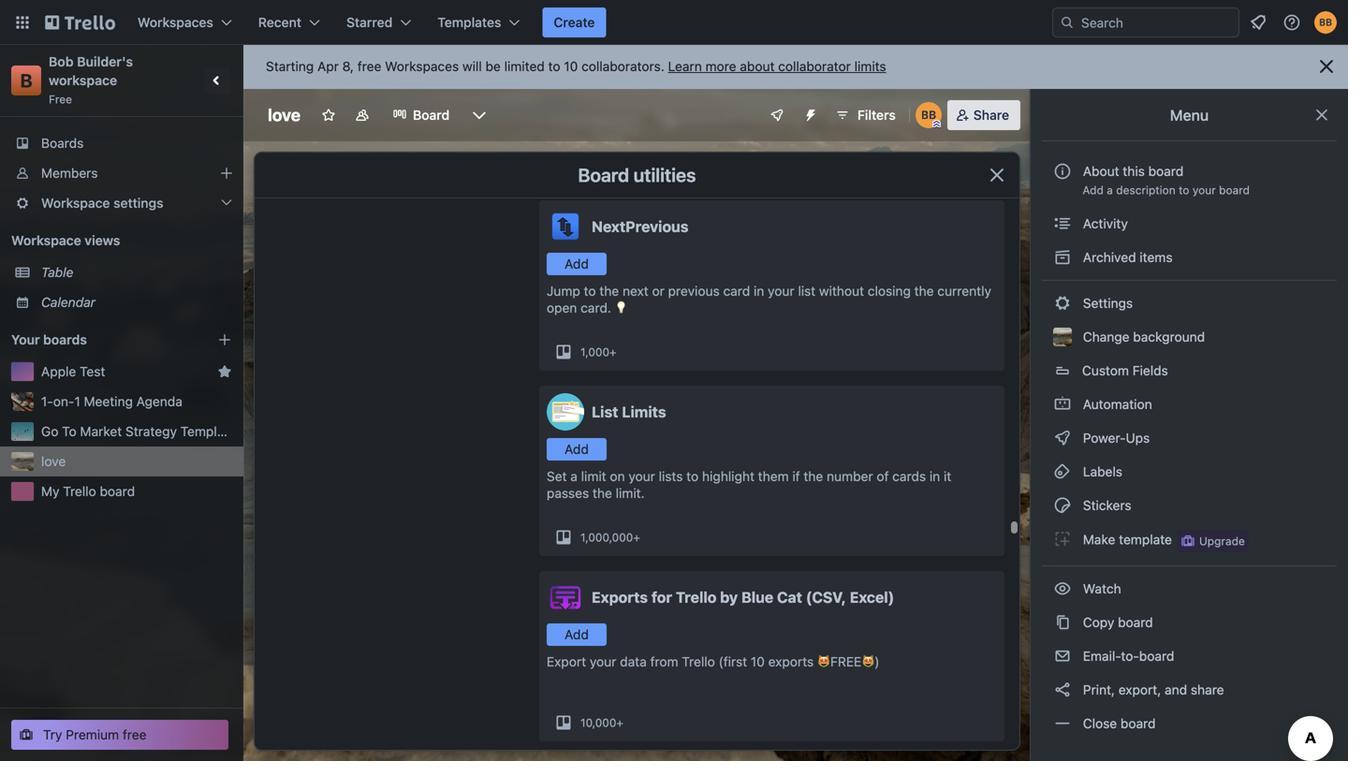 Task type: locate. For each thing, give the bounding box(es) containing it.
excel)
[[850, 589, 895, 607]]

the right closing
[[915, 283, 934, 299]]

sm image left print,
[[1054, 681, 1073, 700]]

1 horizontal spatial a
[[1107, 184, 1114, 197]]

1 horizontal spatial bob builder (bobbuilder40) image
[[1315, 11, 1338, 34]]

0 horizontal spatial free
[[123, 727, 147, 743]]

go to market strategy template
[[41, 424, 236, 439]]

1 horizontal spatial in
[[930, 469, 941, 484]]

sm image left automation
[[1054, 395, 1073, 414]]

workspace navigation collapse icon image
[[204, 67, 230, 94]]

1,000,000 +
[[581, 531, 641, 544]]

by
[[721, 589, 738, 607]]

sm image for watch
[[1054, 580, 1073, 599]]

views
[[85, 233, 120, 248]]

workspaces
[[138, 15, 213, 30], [385, 59, 459, 74]]

1 horizontal spatial workspaces
[[385, 59, 459, 74]]

workspace
[[41, 195, 110, 211], [11, 233, 81, 248]]

add up jump
[[565, 256, 589, 272]]

change background link
[[1043, 322, 1338, 352]]

boards
[[43, 332, 87, 348]]

to inside about this board add a description to your board
[[1179, 184, 1190, 197]]

2 vertical spatial add button
[[547, 624, 607, 646]]

add down 'about'
[[1083, 184, 1104, 197]]

board left "customize views" icon
[[413, 107, 450, 123]]

free right premium
[[123, 727, 147, 743]]

sm image left settings
[[1054, 294, 1073, 313]]

trello left by
[[676, 589, 717, 607]]

market
[[80, 424, 122, 439]]

your up limit.
[[629, 469, 656, 484]]

sm image inside print, export, and share link
[[1054, 681, 1073, 700]]

workspace inside popup button
[[41, 195, 110, 211]]

filters button
[[830, 100, 902, 130]]

add for nextprevious
[[565, 256, 589, 272]]

sm image inside the automation link
[[1054, 395, 1073, 414]]

1 sm image from the top
[[1054, 215, 1073, 233]]

sm image
[[1054, 215, 1073, 233], [1054, 248, 1073, 267], [1054, 530, 1073, 549], [1054, 580, 1073, 599], [1054, 647, 1073, 666], [1054, 681, 1073, 700], [1054, 715, 1073, 733]]

jump to the next or previous card in your list without closing the currently open card. 💡
[[547, 283, 992, 316]]

1 vertical spatial love
[[41, 454, 66, 469]]

workspace settings button
[[0, 188, 244, 218]]

starting
[[266, 59, 314, 74]]

watch
[[1080, 581, 1126, 597]]

workspaces button
[[126, 7, 243, 37]]

share
[[1192, 682, 1225, 698]]

bob
[[49, 54, 74, 69]]

to inside set a limit on your lists to highlight them if the number of cards in it passes the limit.
[[687, 469, 699, 484]]

1 add button from the top
[[547, 253, 607, 275]]

0 horizontal spatial love
[[41, 454, 66, 469]]

board down love link
[[100, 484, 135, 499]]

stickers link
[[1043, 491, 1338, 521]]

0 vertical spatial free
[[358, 59, 382, 74]]

be
[[486, 59, 501, 74]]

sm image left watch
[[1054, 580, 1073, 599]]

activity
[[1080, 216, 1129, 231]]

list limits
[[592, 403, 667, 421]]

1 horizontal spatial love
[[268, 105, 301, 125]]

sm image inside "archived items" link
[[1054, 248, 1073, 267]]

love up the my
[[41, 454, 66, 469]]

activity link
[[1043, 209, 1338, 239]]

sm image left activity
[[1054, 215, 1073, 233]]

5 sm image from the top
[[1054, 496, 1073, 515]]

0 horizontal spatial a
[[571, 469, 578, 484]]

board left utilities
[[578, 164, 630, 186]]

1 vertical spatial a
[[571, 469, 578, 484]]

calendar
[[41, 295, 96, 310]]

0 vertical spatial trello
[[63, 484, 96, 499]]

1 vertical spatial workspace
[[11, 233, 81, 248]]

filters
[[858, 107, 896, 123]]

test
[[80, 364, 105, 379]]

bob builder (bobbuilder40) image right filters
[[916, 102, 942, 128]]

print, export, and share link
[[1043, 675, 1338, 705]]

0 horizontal spatial workspaces
[[138, 15, 213, 30]]

0 vertical spatial workspace
[[41, 195, 110, 211]]

sm image for make template
[[1054, 530, 1073, 549]]

a right set
[[571, 469, 578, 484]]

love left star or unstar board 'icon'
[[268, 105, 301, 125]]

sm image inside email-to-board link
[[1054, 647, 1073, 666]]

1 vertical spatial workspaces
[[385, 59, 459, 74]]

2 add button from the top
[[547, 438, 607, 461]]

1 vertical spatial in
[[930, 469, 941, 484]]

members
[[41, 165, 98, 181]]

ups
[[1126, 430, 1151, 446]]

board up activity link
[[1220, 184, 1251, 197]]

a inside set a limit on your lists to highlight them if the number of cards in it passes the limit.
[[571, 469, 578, 484]]

3 add button from the top
[[547, 624, 607, 646]]

sm image left stickers
[[1054, 496, 1073, 515]]

builder's
[[77, 54, 133, 69]]

your inside jump to the next or previous card in your list without closing the currently open card. 💡
[[768, 283, 795, 299]]

workspace views
[[11, 233, 120, 248]]

workspace up table
[[11, 233, 81, 248]]

bob builder (bobbuilder40) image
[[1315, 11, 1338, 34], [916, 102, 942, 128]]

+ down data
[[617, 717, 624, 730]]

1 vertical spatial add button
[[547, 438, 607, 461]]

add up export
[[565, 627, 589, 643]]

add button up export
[[547, 624, 607, 646]]

your up activity link
[[1193, 184, 1217, 197]]

in inside set a limit on your lists to highlight them if the number of cards in it passes the limit.
[[930, 469, 941, 484]]

recent button
[[247, 7, 332, 37]]

0 vertical spatial workspaces
[[138, 15, 213, 30]]

more
[[706, 59, 737, 74]]

4 sm image from the top
[[1054, 463, 1073, 482]]

for
[[652, 589, 673, 607]]

workspace visible image
[[355, 108, 370, 123]]

sm image inside watch link
[[1054, 580, 1073, 599]]

2 vertical spatial trello
[[682, 654, 716, 670]]

5 sm image from the top
[[1054, 647, 1073, 666]]

trello right the my
[[63, 484, 96, 499]]

export
[[547, 654, 587, 670]]

+ down 💡
[[610, 346, 617, 359]]

add up limit
[[565, 442, 589, 457]]

+ down limit.
[[634, 531, 641, 544]]

free right the 8,
[[358, 59, 382, 74]]

sm image for archived items
[[1054, 248, 1073, 267]]

1,000
[[581, 346, 610, 359]]

10 right the (first
[[751, 654, 765, 670]]

2 sm image from the top
[[1054, 395, 1073, 414]]

bob builder's workspace free
[[49, 54, 136, 106]]

previous
[[668, 283, 720, 299]]

free inside 'button'
[[123, 727, 147, 743]]

0 vertical spatial in
[[754, 283, 765, 299]]

0 horizontal spatial board
[[413, 107, 450, 123]]

sm image inside stickers 'link'
[[1054, 496, 1073, 515]]

boards link
[[0, 128, 244, 158]]

1 vertical spatial 10
[[751, 654, 765, 670]]

blue
[[742, 589, 774, 607]]

8,
[[343, 59, 354, 74]]

😻free😻)
[[818, 654, 880, 670]]

premium
[[66, 727, 119, 743]]

to up card.
[[584, 283, 596, 299]]

sm image inside labels link
[[1054, 463, 1073, 482]]

bob builder (bobbuilder40) image right open information menu icon
[[1315, 11, 1338, 34]]

templates
[[438, 15, 502, 30]]

sm image for close board
[[1054, 715, 1073, 733]]

power-ups
[[1080, 430, 1154, 446]]

workspaces up workspace navigation collapse icon
[[138, 15, 213, 30]]

sm image for print, export, and share
[[1054, 681, 1073, 700]]

workspace for workspace settings
[[41, 195, 110, 211]]

add inside about this board add a description to your board
[[1083, 184, 1104, 197]]

1 vertical spatial board
[[578, 164, 630, 186]]

2 vertical spatial +
[[617, 717, 624, 730]]

add button up jump
[[547, 253, 607, 275]]

0 horizontal spatial 10
[[564, 59, 578, 74]]

workspaces up board link
[[385, 59, 459, 74]]

board up to- on the right
[[1119, 615, 1154, 630]]

0 vertical spatial board
[[413, 107, 450, 123]]

sm image left make
[[1054, 530, 1073, 549]]

0 vertical spatial love
[[268, 105, 301, 125]]

3 sm image from the top
[[1054, 429, 1073, 448]]

passes
[[547, 486, 589, 501]]

utilities
[[634, 164, 696, 186]]

1 vertical spatial free
[[123, 727, 147, 743]]

+ for exports
[[617, 717, 624, 730]]

next
[[623, 283, 649, 299]]

free
[[358, 59, 382, 74], [123, 727, 147, 743]]

7 sm image from the top
[[1054, 715, 1073, 733]]

trello right from
[[682, 654, 716, 670]]

1 vertical spatial bob builder (bobbuilder40) image
[[916, 102, 942, 128]]

sm image inside power-ups link
[[1054, 429, 1073, 448]]

sm image for settings
[[1054, 294, 1073, 313]]

bob builder's workspace link
[[49, 54, 136, 88]]

if
[[793, 469, 801, 484]]

sm image left labels
[[1054, 463, 1073, 482]]

sm image inside activity link
[[1054, 215, 1073, 233]]

sm image for email-to-board
[[1054, 647, 1073, 666]]

sm image
[[1054, 294, 1073, 313], [1054, 395, 1073, 414], [1054, 429, 1073, 448], [1054, 463, 1073, 482], [1054, 496, 1073, 515], [1054, 614, 1073, 632]]

sm image inside copy board link
[[1054, 614, 1073, 632]]

the up 💡
[[600, 283, 619, 299]]

0 vertical spatial add button
[[547, 253, 607, 275]]

list
[[592, 403, 619, 421]]

💡
[[615, 300, 628, 316]]

board
[[1149, 163, 1184, 179], [1220, 184, 1251, 197], [100, 484, 135, 499], [1119, 615, 1154, 630], [1140, 649, 1175, 664], [1121, 716, 1156, 732]]

10 down "create" button
[[564, 59, 578, 74]]

3 sm image from the top
[[1054, 530, 1073, 549]]

custom fields
[[1083, 363, 1169, 378]]

copy board
[[1080, 615, 1154, 630]]

sm image left close
[[1054, 715, 1073, 733]]

in
[[754, 283, 765, 299], [930, 469, 941, 484]]

0 vertical spatial bob builder (bobbuilder40) image
[[1315, 11, 1338, 34]]

0 horizontal spatial in
[[754, 283, 765, 299]]

your left list
[[768, 283, 795, 299]]

4 sm image from the top
[[1054, 580, 1073, 599]]

your
[[1193, 184, 1217, 197], [768, 283, 795, 299], [629, 469, 656, 484], [590, 654, 617, 670]]

0 vertical spatial a
[[1107, 184, 1114, 197]]

add button up limit
[[547, 438, 607, 461]]

sm image for activity
[[1054, 215, 1073, 233]]

6 sm image from the top
[[1054, 681, 1073, 700]]

in right card
[[754, 283, 765, 299]]

custom fields button
[[1043, 356, 1338, 386]]

a down 'about'
[[1107, 184, 1114, 197]]

0 vertical spatial 10
[[564, 59, 578, 74]]

sm image left email- on the right of page
[[1054, 647, 1073, 666]]

1 sm image from the top
[[1054, 294, 1073, 313]]

collaborator
[[779, 59, 851, 74]]

trello inside my trello board 'link'
[[63, 484, 96, 499]]

1 horizontal spatial board
[[578, 164, 630, 186]]

1-
[[41, 394, 53, 409]]

change
[[1084, 329, 1130, 345]]

sm image for power-ups
[[1054, 429, 1073, 448]]

add button
[[547, 253, 607, 275], [547, 438, 607, 461], [547, 624, 607, 646]]

sm image inside "settings" link
[[1054, 294, 1073, 313]]

sm image left archived
[[1054, 248, 1073, 267]]

sm image for automation
[[1054, 395, 1073, 414]]

10,000
[[581, 717, 617, 730]]

sm image inside close board link
[[1054, 715, 1073, 733]]

limit
[[581, 469, 607, 484]]

2 sm image from the top
[[1054, 248, 1073, 267]]

1 vertical spatial +
[[634, 531, 641, 544]]

in left "it"
[[930, 469, 941, 484]]

add
[[1083, 184, 1104, 197], [565, 256, 589, 272], [565, 442, 589, 457], [565, 627, 589, 643]]

10
[[564, 59, 578, 74], [751, 654, 765, 670]]

sm image left 'power-'
[[1054, 429, 1073, 448]]

to up activity link
[[1179, 184, 1190, 197]]

6 sm image from the top
[[1054, 614, 1073, 632]]

card
[[724, 283, 751, 299]]

members link
[[0, 158, 244, 188]]

board up description
[[1149, 163, 1184, 179]]

email-
[[1084, 649, 1122, 664]]

will
[[463, 59, 482, 74]]

to right lists
[[687, 469, 699, 484]]

workspace down members
[[41, 195, 110, 211]]

sm image left copy
[[1054, 614, 1073, 632]]

without
[[820, 283, 865, 299]]



Task type: describe. For each thing, give the bounding box(es) containing it.
copy
[[1084, 615, 1115, 630]]

settings
[[113, 195, 163, 211]]

create button
[[543, 7, 607, 37]]

your left data
[[590, 654, 617, 670]]

description
[[1117, 184, 1176, 197]]

or
[[652, 283, 665, 299]]

1,000 +
[[581, 346, 617, 359]]

templates button
[[426, 7, 532, 37]]

of
[[877, 469, 889, 484]]

0 horizontal spatial bob builder (bobbuilder40) image
[[916, 102, 942, 128]]

a inside about this board add a description to your board
[[1107, 184, 1114, 197]]

try
[[43, 727, 62, 743]]

the right if
[[804, 469, 824, 484]]

exports
[[592, 589, 648, 607]]

collaborators.
[[582, 59, 665, 74]]

1,000,000
[[581, 531, 634, 544]]

custom
[[1083, 363, 1130, 378]]

Board name text field
[[259, 100, 310, 130]]

back to home image
[[45, 7, 115, 37]]

board utilities
[[578, 164, 696, 186]]

print, export, and share
[[1080, 682, 1225, 698]]

sm image for stickers
[[1054, 496, 1073, 515]]

limit.
[[616, 486, 645, 501]]

list
[[799, 283, 816, 299]]

email-to-board link
[[1043, 642, 1338, 672]]

table
[[41, 265, 73, 280]]

workspace
[[49, 73, 117, 88]]

add for list limits
[[565, 442, 589, 457]]

your boards
[[11, 332, 87, 348]]

automation link
[[1043, 390, 1338, 420]]

open
[[547, 300, 577, 316]]

currently
[[938, 283, 992, 299]]

limits
[[622, 403, 667, 421]]

my
[[41, 484, 60, 499]]

10,000 +
[[581, 717, 624, 730]]

number
[[827, 469, 874, 484]]

primary element
[[0, 0, 1349, 45]]

free
[[49, 93, 72, 106]]

love inside text field
[[268, 105, 301, 125]]

this member is an admin of this board. image
[[933, 120, 941, 128]]

add for exports for trello by blue cat (csv, excel)
[[565, 627, 589, 643]]

your inside set a limit on your lists to highlight them if the number of cards in it passes the limit.
[[629, 469, 656, 484]]

add button for exports for trello by blue cat (csv, excel)
[[547, 624, 607, 646]]

power-ups link
[[1043, 423, 1338, 453]]

about
[[740, 59, 775, 74]]

create
[[554, 15, 595, 30]]

to right the limited
[[549, 59, 561, 74]]

data
[[620, 654, 647, 670]]

jump
[[547, 283, 581, 299]]

starred icon image
[[217, 364, 232, 379]]

try premium free
[[43, 727, 147, 743]]

your inside about this board add a description to your board
[[1193, 184, 1217, 197]]

1 vertical spatial trello
[[676, 589, 717, 607]]

the down limit
[[593, 486, 613, 501]]

search image
[[1060, 15, 1075, 30]]

to
[[62, 424, 77, 439]]

workspaces inside "popup button"
[[138, 15, 213, 30]]

make template
[[1080, 532, 1173, 548]]

board for board utilities
[[578, 164, 630, 186]]

fields
[[1133, 363, 1169, 378]]

about
[[1084, 163, 1120, 179]]

automation image
[[796, 100, 822, 126]]

sm image for copy board
[[1054, 614, 1073, 632]]

this
[[1124, 163, 1146, 179]]

customize views image
[[470, 106, 489, 125]]

your boards with 5 items element
[[11, 329, 189, 351]]

print,
[[1084, 682, 1116, 698]]

apple test link
[[41, 363, 210, 381]]

exports
[[769, 654, 814, 670]]

close board
[[1080, 716, 1156, 732]]

add button for list limits
[[547, 438, 607, 461]]

upgrade button
[[1177, 530, 1250, 553]]

card.
[[581, 300, 612, 316]]

it
[[944, 469, 952, 484]]

my trello board
[[41, 484, 135, 499]]

apr
[[318, 59, 339, 74]]

archived items
[[1080, 250, 1173, 265]]

starred
[[347, 15, 393, 30]]

automation
[[1080, 397, 1153, 412]]

limits
[[855, 59, 887, 74]]

share
[[974, 107, 1010, 123]]

power-
[[1084, 430, 1126, 446]]

export,
[[1119, 682, 1162, 698]]

b
[[20, 69, 32, 91]]

in inside jump to the next or previous card in your list without closing the currently open card. 💡
[[754, 283, 765, 299]]

nextprevious
[[592, 218, 689, 236]]

and
[[1165, 682, 1188, 698]]

recent
[[258, 15, 302, 30]]

add button for nextprevious
[[547, 253, 607, 275]]

template
[[1120, 532, 1173, 548]]

starting apr 8, free workspaces will be limited to 10 collaborators. learn more about collaborator limits
[[266, 59, 887, 74]]

to inside jump to the next or previous card in your list without closing the currently open card. 💡
[[584, 283, 596, 299]]

(csv,
[[806, 589, 847, 607]]

board inside 'link'
[[100, 484, 135, 499]]

workspace for workspace views
[[11, 233, 81, 248]]

table link
[[41, 263, 232, 282]]

set a limit on your lists to highlight them if the number of cards in it passes the limit.
[[547, 469, 952, 501]]

+ for list
[[634, 531, 641, 544]]

workspace settings
[[41, 195, 163, 211]]

0 vertical spatial +
[[610, 346, 617, 359]]

power ups image
[[770, 108, 785, 123]]

0 notifications image
[[1248, 11, 1270, 34]]

about this board add a description to your board
[[1083, 163, 1251, 197]]

1 horizontal spatial 10
[[751, 654, 765, 670]]

open information menu image
[[1283, 13, 1302, 32]]

1-on-1 meeting agenda
[[41, 394, 183, 409]]

star or unstar board image
[[321, 108, 336, 123]]

Search field
[[1075, 8, 1239, 37]]

highlight
[[703, 469, 755, 484]]

strategy
[[126, 424, 177, 439]]

labels link
[[1043, 457, 1338, 487]]

board down export, in the bottom right of the page
[[1121, 716, 1156, 732]]

your
[[11, 332, 40, 348]]

apple test
[[41, 364, 105, 379]]

add board image
[[217, 333, 232, 348]]

board for board
[[413, 107, 450, 123]]

board up the print, export, and share
[[1140, 649, 1175, 664]]

settings
[[1080, 296, 1134, 311]]

items
[[1140, 250, 1173, 265]]

set
[[547, 469, 567, 484]]

share button
[[948, 100, 1021, 130]]

email-to-board
[[1080, 649, 1175, 664]]

learn more about collaborator limits link
[[668, 59, 887, 74]]

1 horizontal spatial free
[[358, 59, 382, 74]]

board link
[[381, 100, 461, 130]]

sm image for labels
[[1054, 463, 1073, 482]]

from
[[651, 654, 679, 670]]



Task type: vqa. For each thing, say whether or not it's contained in the screenshot.
BOARD icon
no



